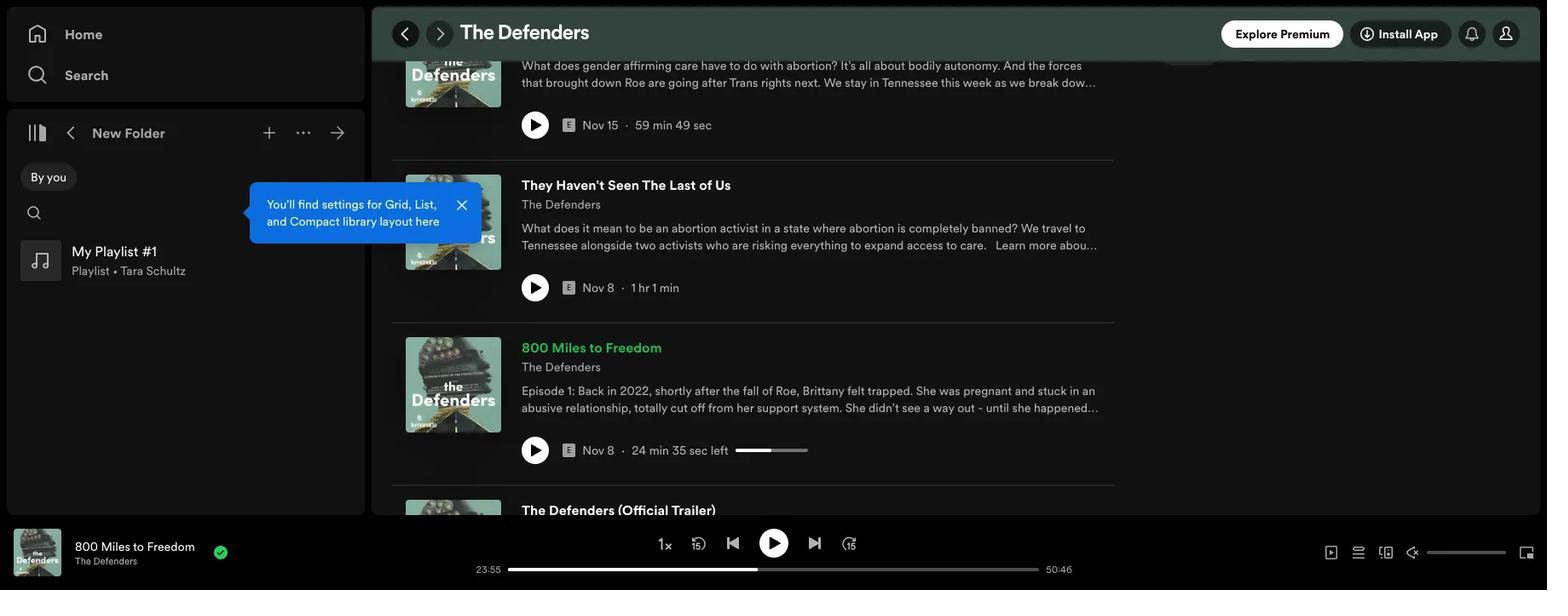 Task type: locate. For each thing, give the bounding box(es) containing it.
install
[[1379, 26, 1412, 43]]

joy is resistance
[[535, 13, 643, 32]]

3 nov from the top
[[582, 442, 604, 460]]

800
[[522, 338, 549, 357], [75, 538, 98, 555]]

freedom
[[606, 338, 662, 357], [147, 538, 195, 555]]

1 explicit element from the top
[[563, 119, 576, 132]]

group
[[14, 234, 358, 288]]

explore
[[1236, 26, 1278, 43]]

e left nov 15
[[567, 120, 571, 130]]

800 miles to freedom the defenders
[[522, 338, 662, 376], [75, 538, 195, 568]]

explicit element
[[563, 119, 576, 132], [563, 281, 576, 295], [563, 444, 576, 458]]

1 vertical spatial sec
[[689, 442, 708, 460]]

e left "hr"
[[567, 283, 571, 293]]

left
[[711, 442, 729, 460]]

8 for seen
[[607, 280, 615, 297]]

sec right 49
[[693, 117, 712, 134]]

8
[[607, 280, 615, 297], [607, 442, 615, 460]]

0 vertical spatial miles
[[552, 338, 586, 357]]

1 vertical spatial 800 miles to freedom link
[[75, 538, 195, 555]]

2 vertical spatial explicit element
[[563, 444, 576, 458]]

the defenders inside top bar and user menu element
[[460, 24, 589, 44]]

0 vertical spatial e
[[567, 120, 571, 130]]

list,
[[415, 196, 437, 213]]

next image
[[808, 537, 821, 550]]

nov
[[582, 117, 604, 134], [582, 280, 604, 297], [582, 442, 604, 460]]

1
[[631, 280, 636, 297], [652, 280, 657, 297]]

2 nov 8 from the top
[[582, 442, 615, 460]]

50:46
[[1046, 564, 1072, 577]]

1 horizontal spatial to
[[589, 338, 603, 357]]

the defenders link for 1 hr 1 min
[[522, 195, 601, 213]]

joy
[[535, 13, 558, 32]]

joy is resistance image
[[406, 12, 501, 107]]

what's new image
[[1466, 27, 1479, 41]]

1 vertical spatial 8
[[607, 442, 615, 460]]

1 vertical spatial nov 8
[[582, 442, 615, 460]]

of
[[699, 176, 712, 194]]

nov 8 left 24
[[582, 442, 615, 460]]

install app
[[1379, 26, 1438, 43]]

miles
[[552, 338, 586, 357], [101, 538, 130, 555]]

miles for the defenders link related to 24 min 35 sec left
[[552, 338, 586, 357]]

min
[[653, 117, 673, 134], [660, 280, 679, 297], [649, 442, 669, 460]]

1 horizontal spatial 800
[[522, 338, 549, 357]]

the inside top bar and user menu element
[[460, 24, 494, 44]]

2 explicit element from the top
[[563, 281, 576, 295]]

2 vertical spatial min
[[649, 442, 669, 460]]

the
[[460, 24, 494, 44], [522, 33, 542, 50], [642, 176, 666, 194], [522, 196, 542, 213], [522, 359, 542, 376], [522, 501, 546, 520], [75, 555, 91, 568]]

previous image
[[726, 537, 740, 550]]

1 horizontal spatial 800 miles to freedom the defenders
[[522, 338, 662, 376]]

8 left 24
[[607, 442, 615, 460]]

new
[[92, 124, 121, 142]]

the defenders link for 59 min 49 sec
[[522, 32, 601, 50]]

schultz
[[146, 263, 186, 280]]

1 hr 1 min
[[631, 280, 679, 297]]

and
[[267, 213, 287, 230]]

seen
[[608, 176, 639, 194]]

e for miles
[[567, 446, 571, 456]]

min for 49
[[653, 117, 673, 134]]

1 vertical spatial explicit element
[[563, 281, 576, 295]]

0 vertical spatial 8
[[607, 280, 615, 297]]

min right '59'
[[653, 117, 673, 134]]

go forward image
[[433, 27, 447, 41]]

1 nov from the top
[[582, 117, 604, 134]]

the defenders link
[[522, 32, 601, 50], [522, 195, 601, 213], [522, 358, 601, 376], [75, 555, 137, 568]]

volume off image
[[1407, 546, 1420, 560]]

the defenders (official trailer) link
[[522, 500, 716, 521]]

freedom for the defenders link in the "footer"
[[147, 538, 195, 555]]

to
[[589, 338, 603, 357], [133, 538, 144, 555]]

to for the defenders link related to 24 min 35 sec left
[[589, 338, 603, 357]]

min right "hr"
[[660, 280, 679, 297]]

1 8 from the top
[[607, 280, 615, 297]]

1 vertical spatial min
[[660, 280, 679, 297]]

2 vertical spatial e
[[567, 446, 571, 456]]

new episode image
[[522, 19, 529, 26]]

800 miles to freedom link for the defenders link related to 24 min 35 sec left
[[522, 338, 662, 358]]

explicit element left 24
[[563, 444, 576, 458]]

sec
[[693, 117, 712, 134], [689, 442, 708, 460]]

to inside now playing: 800 miles to freedom by the defenders "footer"
[[133, 538, 144, 555]]

59 min 49 sec
[[635, 117, 712, 134]]

0 vertical spatial nov 8
[[582, 280, 615, 297]]

0 horizontal spatial 800 miles to freedom link
[[75, 538, 195, 555]]

1 horizontal spatial 800 miles to freedom link
[[522, 338, 662, 358]]

1 vertical spatial e
[[567, 283, 571, 293]]

0 horizontal spatial 1
[[631, 280, 636, 297]]

the defenders
[[460, 24, 589, 44], [522, 33, 601, 50]]

0 horizontal spatial 800
[[75, 538, 98, 555]]

nov 8 left "hr"
[[582, 280, 615, 297]]

2 vertical spatial nov
[[582, 442, 604, 460]]

1 nov 8 from the top
[[582, 280, 615, 297]]

freedom for the defenders link related to 24 min 35 sec left
[[606, 338, 662, 357]]

1 vertical spatial nov
[[582, 280, 604, 297]]

1 horizontal spatial 1
[[652, 280, 657, 297]]

0 vertical spatial explicit element
[[563, 119, 576, 132]]

explicit element left nov 15
[[563, 119, 576, 132]]

miles inside "footer"
[[101, 538, 130, 555]]

defenders
[[498, 24, 589, 44], [545, 33, 601, 50], [545, 196, 601, 213], [545, 359, 601, 376], [549, 501, 615, 520], [93, 555, 137, 568]]

0 vertical spatial nov
[[582, 117, 604, 134]]

800 miles to freedom image
[[406, 338, 501, 433]]

e left 24
[[567, 446, 571, 456]]

settings
[[322, 196, 364, 213]]

1 vertical spatial 800 miles to freedom the defenders
[[75, 538, 195, 568]]

3 e from the top
[[567, 446, 571, 456]]

1 vertical spatial 800
[[75, 538, 98, 555]]

none search field inside main element
[[20, 199, 48, 227]]

•
[[113, 263, 118, 280]]

nov 8
[[582, 280, 615, 297], [582, 442, 615, 460]]

800 miles to freedom link inside "footer"
[[75, 538, 195, 555]]

main element
[[7, 7, 482, 516]]

nov left 24
[[582, 442, 604, 460]]

0 horizontal spatial freedom
[[147, 538, 195, 555]]

new folder button
[[89, 119, 169, 147]]

1 1 from the left
[[631, 280, 636, 297]]

3 explicit element from the top
[[563, 444, 576, 458]]

1 left "hr"
[[631, 280, 636, 297]]

0 horizontal spatial to
[[133, 538, 144, 555]]

2 nov from the top
[[582, 280, 604, 297]]

go back image
[[399, 27, 413, 41]]

1 vertical spatial miles
[[101, 538, 130, 555]]

0 vertical spatial 800 miles to freedom link
[[522, 338, 662, 358]]

800 inside "footer"
[[75, 538, 98, 555]]

800 for the defenders link related to 24 min 35 sec left
[[522, 338, 549, 357]]

0 vertical spatial min
[[653, 117, 673, 134]]

24 min 35 sec left
[[632, 442, 729, 460]]

800 miles to freedom link for the defenders link in the "footer"
[[75, 538, 195, 555]]

1 right "hr"
[[652, 280, 657, 297]]

0 horizontal spatial miles
[[101, 538, 130, 555]]

min left 35
[[649, 442, 669, 460]]

2 e from the top
[[567, 283, 571, 293]]

you
[[47, 169, 67, 186]]

1 vertical spatial freedom
[[147, 538, 195, 555]]

now playing view image
[[40, 537, 54, 551]]

0 vertical spatial freedom
[[606, 338, 662, 357]]

by
[[31, 169, 44, 186]]

2 8 from the top
[[607, 442, 615, 460]]

0 vertical spatial 800 miles to freedom the defenders
[[522, 338, 662, 376]]

the inside "footer"
[[75, 555, 91, 568]]

explicit element left "hr"
[[563, 281, 576, 295]]

1 vertical spatial to
[[133, 538, 144, 555]]

nov left 15
[[582, 117, 604, 134]]

freedom inside "footer"
[[147, 538, 195, 555]]

install app link
[[1351, 20, 1452, 48]]

0 vertical spatial 800
[[522, 338, 549, 357]]

e
[[567, 120, 571, 130], [567, 283, 571, 293], [567, 446, 571, 456]]

0 vertical spatial to
[[589, 338, 603, 357]]

None search field
[[20, 199, 48, 227]]

player controls element
[[227, 529, 1080, 577]]

top bar and user menu element
[[372, 7, 1541, 61]]

nov left "hr"
[[582, 280, 604, 297]]

sec right 35
[[689, 442, 708, 460]]

1 horizontal spatial freedom
[[606, 338, 662, 357]]

nov for haven't
[[582, 280, 604, 297]]

Recents, List view field
[[270, 199, 355, 227]]

8 left "hr"
[[607, 280, 615, 297]]

nov 15
[[582, 117, 619, 134]]

800 miles to freedom link
[[522, 338, 662, 358], [75, 538, 195, 555]]

0 vertical spatial sec
[[693, 117, 712, 134]]

you'll
[[267, 196, 295, 213]]

1 horizontal spatial miles
[[552, 338, 586, 357]]

group containing playlist
[[14, 234, 358, 288]]

0 horizontal spatial 800 miles to freedom the defenders
[[75, 538, 195, 568]]



Task type: vqa. For each thing, say whether or not it's contained in the screenshot.
Releases
no



Task type: describe. For each thing, give the bounding box(es) containing it.
skip forward 15 seconds image
[[842, 537, 856, 550]]

society link
[[1159, 38, 1220, 72]]

recents
[[284, 205, 327, 222]]

15
[[607, 117, 619, 134]]

to for the defenders link in the "footer"
[[133, 538, 144, 555]]

search
[[65, 66, 109, 84]]

they haven't seen the last of us the defenders
[[522, 176, 731, 213]]

folder
[[125, 124, 165, 142]]

8 for to
[[607, 442, 615, 460]]

is
[[561, 13, 571, 32]]

they
[[522, 176, 553, 194]]

change speed image
[[656, 536, 673, 553]]

search in your library image
[[27, 206, 41, 220]]

home
[[65, 25, 103, 43]]

miles for the defenders link in the "footer"
[[101, 538, 130, 555]]

group inside main element
[[14, 234, 358, 288]]

59
[[635, 117, 650, 134]]

here
[[416, 213, 440, 230]]

play image
[[766, 536, 781, 551]]

the defenders (official trailer)
[[522, 501, 716, 520]]

home link
[[27, 17, 344, 51]]

now playing: 800 miles to freedom by the defenders footer
[[14, 529, 467, 577]]

you'll find settings for grid, list, and compact library layout here
[[267, 196, 440, 230]]

min for 35
[[649, 442, 669, 460]]

800 for the defenders link in the "footer"
[[75, 538, 98, 555]]

explore premium button
[[1222, 20, 1344, 48]]

35
[[672, 442, 686, 460]]

they haven't seen the last of us image
[[406, 175, 501, 270]]

e for haven't
[[567, 283, 571, 293]]

trailer)
[[672, 501, 716, 520]]

library
[[343, 213, 377, 230]]

find
[[298, 196, 319, 213]]

800 miles to freedom the defenders inside now playing: 800 miles to freedom by the defenders "footer"
[[75, 538, 195, 568]]

the defenders link for 24 min 35 sec left
[[522, 358, 601, 376]]

connect to a device image
[[1379, 546, 1393, 560]]

defenders inside they haven't seen the last of us the defenders
[[545, 196, 601, 213]]

sec for 35
[[689, 442, 708, 460]]

hr
[[639, 280, 649, 297]]

new folder
[[92, 124, 165, 142]]

explicit element for miles
[[563, 444, 576, 458]]

23:55
[[476, 564, 501, 577]]

skip back 15 seconds image
[[692, 537, 705, 550]]

grid,
[[385, 196, 412, 213]]

sec for 49
[[693, 117, 712, 134]]

you'll find settings for grid, list, and compact library layout here dialog
[[250, 182, 482, 244]]

defenders inside "footer"
[[93, 555, 137, 568]]

by you
[[31, 169, 67, 186]]

(official
[[618, 501, 669, 520]]

Society checkbox
[[1159, 38, 1220, 66]]

they haven't seen the last of us link
[[522, 175, 731, 195]]

defenders inside top bar and user menu element
[[498, 24, 589, 44]]

2 1 from the left
[[652, 280, 657, 297]]

search link
[[27, 58, 344, 92]]

us
[[715, 176, 731, 194]]

haven't
[[556, 176, 605, 194]]

playlist
[[72, 263, 110, 280]]

1 e from the top
[[567, 120, 571, 130]]

explicit element for haven't
[[563, 281, 576, 295]]

nov 8 for to
[[582, 442, 615, 460]]

49
[[676, 117, 690, 134]]

last
[[670, 176, 696, 194]]

explore premium
[[1236, 26, 1330, 43]]

playlist • tara schultz
[[72, 263, 186, 280]]

society
[[1169, 43, 1210, 61]]

24
[[632, 442, 646, 460]]

layout
[[380, 213, 413, 230]]

joy is resistance link
[[522, 12, 643, 32]]

nov for miles
[[582, 442, 604, 460]]

By you checkbox
[[20, 164, 77, 191]]

nov 8 for seen
[[582, 280, 615, 297]]

compact
[[290, 213, 340, 230]]

app
[[1415, 26, 1438, 43]]

premium
[[1281, 26, 1330, 43]]

for
[[367, 196, 382, 213]]

resistance
[[575, 13, 643, 32]]

tara
[[121, 263, 143, 280]]

the defenders link inside "footer"
[[75, 555, 137, 568]]



